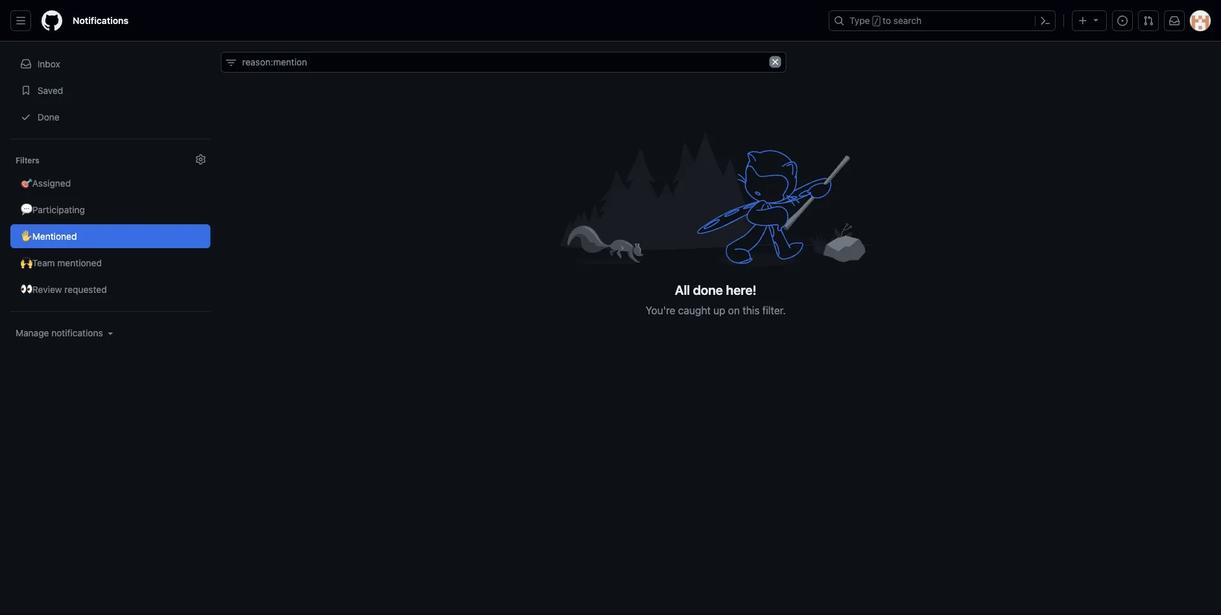 Task type: locate. For each thing, give the bounding box(es) containing it.
None search field
[[221, 52, 786, 73]]

1 horizontal spatial triangle down image
[[1091, 15, 1101, 25]]

triangle down image right notifications
[[106, 328, 116, 339]]

done link
[[10, 105, 210, 129]]

triangle down image
[[1091, 15, 1101, 25], [106, 328, 116, 339]]

mentioned
[[57, 258, 102, 268]]

this
[[743, 304, 760, 317]]

done
[[693, 282, 723, 298]]

notifications element
[[10, 42, 210, 371]]

✋ mentioned link
[[10, 224, 210, 248]]

all done here! you're caught up on this filter.
[[646, 282, 786, 317]]

🎯
[[21, 178, 30, 188]]

💬 participating link
[[10, 198, 210, 222]]

🎯 assigned
[[21, 178, 71, 188]]

type / to search
[[850, 15, 922, 26]]

0 horizontal spatial triangle down image
[[106, 328, 116, 339]]

team
[[32, 258, 55, 268]]

👀 review requested
[[21, 284, 107, 295]]

👀 review requested link
[[10, 278, 210, 302]]

1 vertical spatial triangle down image
[[106, 328, 116, 339]]

triangle down image right plus image
[[1091, 15, 1101, 25]]

saved link
[[10, 78, 210, 102]]

filter.
[[763, 304, 786, 317]]

you're
[[646, 304, 676, 317]]

inbox
[[37, 58, 60, 69]]

participating
[[32, 204, 85, 215]]

check image
[[21, 112, 31, 122]]

filter image
[[226, 58, 236, 68]]

filter zero image
[[560, 125, 872, 272]]

💬 participating
[[21, 204, 85, 215]]

type
[[850, 15, 870, 26]]

bookmark image
[[21, 85, 31, 96]]

🎯 assigned link
[[10, 171, 210, 195]]

command palette image
[[1040, 16, 1051, 26]]

🙌 team mentioned
[[21, 258, 102, 268]]

manage notifications button
[[16, 327, 116, 340]]



Task type: describe. For each thing, give the bounding box(es) containing it.
✋ mentioned
[[21, 231, 77, 242]]

requested
[[64, 284, 107, 295]]

inbox image
[[21, 59, 31, 69]]

/
[[874, 17, 879, 26]]

here!
[[726, 282, 757, 298]]

inbox link
[[10, 52, 210, 76]]

manage
[[16, 328, 49, 339]]

Filter notifications text field
[[221, 52, 786, 73]]

💬
[[21, 204, 30, 215]]

to
[[883, 15, 891, 26]]

saved
[[35, 85, 63, 96]]

search
[[894, 15, 922, 26]]

customize filters image
[[196, 154, 206, 165]]

caught
[[678, 304, 711, 317]]

notifications
[[51, 328, 103, 339]]

0 vertical spatial triangle down image
[[1091, 15, 1101, 25]]

issue opened image
[[1118, 16, 1128, 26]]

clear filters image
[[769, 56, 781, 68]]

👀
[[21, 284, 30, 295]]

manage notifications
[[16, 328, 103, 339]]

🙌
[[21, 258, 30, 268]]

git pull request image
[[1144, 16, 1154, 26]]

🙌 team mentioned link
[[10, 251, 210, 275]]

notifications image
[[1169, 16, 1180, 26]]

review
[[32, 284, 62, 295]]

up
[[714, 304, 726, 317]]

notifications
[[73, 15, 128, 26]]

all
[[675, 282, 690, 298]]

triangle down image inside the manage notifications popup button
[[106, 328, 116, 339]]

on
[[728, 304, 740, 317]]

✋
[[21, 231, 30, 242]]

notifications link
[[67, 10, 134, 31]]

mentioned
[[32, 231, 77, 242]]

done
[[35, 112, 60, 122]]

homepage image
[[42, 10, 62, 31]]

assigned
[[32, 178, 71, 188]]

filters
[[16, 156, 39, 165]]

plus image
[[1078, 16, 1088, 26]]



Task type: vqa. For each thing, say whether or not it's contained in the screenshot.
bottommost "a"
no



